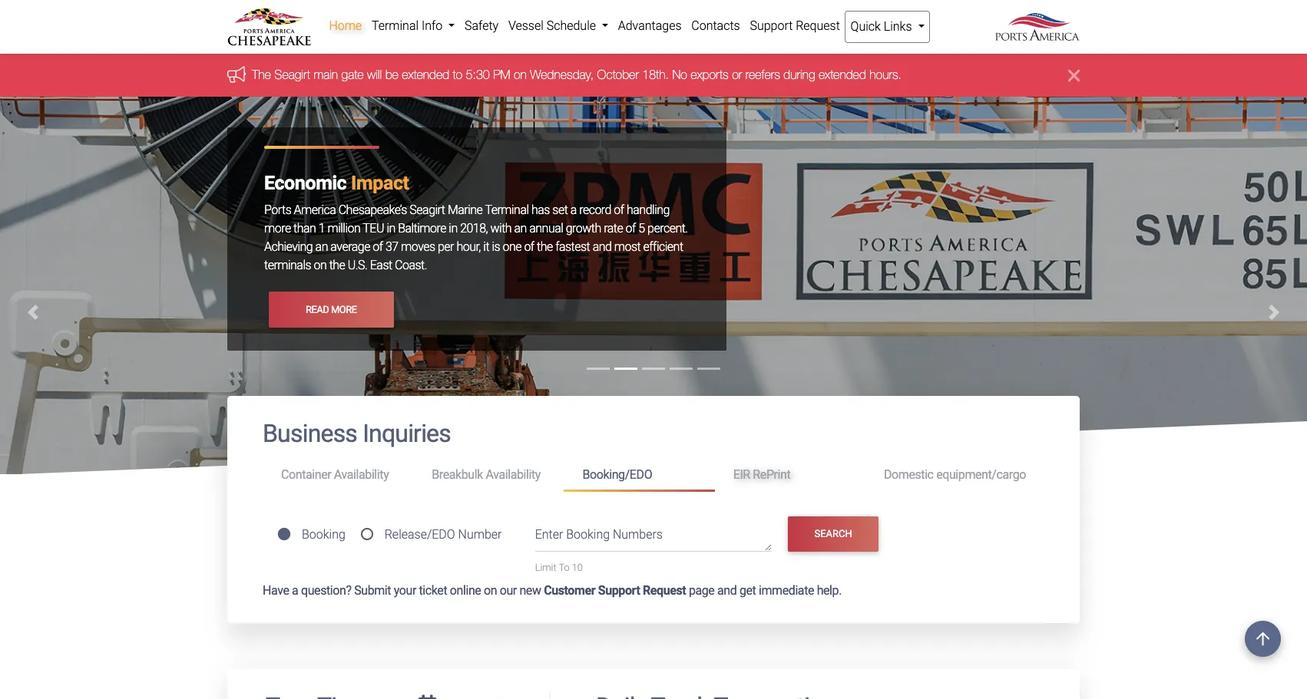 Task type: locate. For each thing, give the bounding box(es) containing it.
america
[[294, 203, 336, 218]]

1 horizontal spatial availability
[[486, 468, 541, 483]]

economic engine image
[[0, 97, 1308, 661]]

of right one
[[524, 240, 534, 255]]

quick links link
[[845, 11, 930, 43]]

the seagirt main gate will be extended to 5:30 pm on wednesday, october 18th.  no exports or reefers during extended hours.
[[252, 68, 902, 82]]

1 vertical spatial request
[[643, 584, 686, 598]]

chesapeake's
[[339, 203, 407, 218]]

on inside ports america chesapeake's seagirt marine terminal has set a record of handling more than 1 million teu in baltimore in 2018,                         with an annual growth rate of 5 percent. achieving an average of 37 moves per hour, it is one of the fastest and most efficient terminals on the u.s. east coast.
[[314, 258, 327, 273]]

1
[[319, 222, 325, 236]]

0 vertical spatial the
[[537, 240, 553, 255]]

and inside business inquiries main content
[[718, 584, 737, 598]]

a right have on the bottom left of the page
[[292, 584, 298, 598]]

business inquiries main content
[[216, 397, 1092, 700]]

2 horizontal spatial on
[[514, 68, 527, 82]]

request inside business inquiries main content
[[643, 584, 686, 598]]

0 vertical spatial terminal
[[372, 18, 419, 33]]

equipment/cargo
[[937, 468, 1026, 483]]

page
[[689, 584, 715, 598]]

1 in from the left
[[387, 222, 395, 236]]

and left get
[[718, 584, 737, 598]]

submit
[[354, 584, 391, 598]]

the seagirt main gate will be extended to 5:30 pm on wednesday, october 18th.  no exports or reefers during extended hours. link
[[252, 68, 902, 82]]

1 horizontal spatial and
[[718, 584, 737, 598]]

links
[[884, 19, 912, 34]]

0 horizontal spatial and
[[593, 240, 612, 255]]

1 horizontal spatial seagirt
[[410, 203, 445, 218]]

booking up 10
[[566, 528, 610, 543]]

availability right breakbulk
[[486, 468, 541, 483]]

container
[[281, 468, 331, 483]]

1 vertical spatial seagirt
[[410, 203, 445, 218]]

1 horizontal spatial extended
[[819, 68, 866, 82]]

2 availability from the left
[[486, 468, 541, 483]]

the down annual
[[537, 240, 553, 255]]

fastest
[[556, 240, 590, 255]]

0 horizontal spatial a
[[292, 584, 298, 598]]

None text field
[[449, 693, 526, 700]]

home
[[329, 18, 362, 33]]

on right 'terminals'
[[314, 258, 327, 273]]

an right with
[[514, 222, 527, 236]]

a inside business inquiries main content
[[292, 584, 298, 598]]

in right teu
[[387, 222, 395, 236]]

terminal info link
[[367, 11, 460, 41]]

enter
[[535, 528, 563, 543]]

seagirt up baltimore
[[410, 203, 445, 218]]

0 horizontal spatial extended
[[402, 68, 450, 82]]

to
[[559, 563, 570, 574]]

2 in from the left
[[449, 222, 458, 236]]

0 vertical spatial an
[[514, 222, 527, 236]]

availability down business inquiries
[[334, 468, 389, 483]]

Enter Booking Numbers text field
[[535, 527, 772, 553]]

1 vertical spatial the
[[329, 258, 345, 273]]

0 horizontal spatial availability
[[334, 468, 389, 483]]

and down 'rate' at top left
[[593, 240, 612, 255]]

support up the reefers
[[750, 18, 793, 33]]

of
[[614, 203, 624, 218], [626, 222, 636, 236], [373, 240, 383, 255], [524, 240, 534, 255]]

efficient
[[643, 240, 683, 255]]

the seagirt main gate will be extended to 5:30 pm on wednesday, october 18th.  no exports or reefers during extended hours. alert
[[0, 54, 1308, 97]]

in up per
[[449, 222, 458, 236]]

2 vertical spatial on
[[484, 584, 497, 598]]

1 horizontal spatial support
[[750, 18, 793, 33]]

than
[[294, 222, 316, 236]]

0 horizontal spatial request
[[643, 584, 686, 598]]

ports america chesapeake's seagirt marine terminal has set a record of handling more than 1 million teu in baltimore in 2018,                         with an annual growth rate of 5 percent. achieving an average of 37 moves per hour, it is one of the fastest and most efficient terminals on the u.s. east coast.
[[264, 203, 688, 273]]

availability for container availability
[[334, 468, 389, 483]]

during
[[784, 68, 816, 82]]

marine
[[448, 203, 483, 218]]

availability inside 'link'
[[486, 468, 541, 483]]

1 vertical spatial a
[[292, 584, 298, 598]]

10
[[572, 563, 583, 574]]

and
[[593, 240, 612, 255], [718, 584, 737, 598]]

37
[[386, 240, 399, 255]]

a right set
[[571, 203, 577, 218]]

1 horizontal spatial terminal
[[485, 203, 529, 218]]

availability
[[334, 468, 389, 483], [486, 468, 541, 483]]

container availability link
[[263, 462, 414, 490]]

the left u.s. on the top
[[329, 258, 345, 273]]

is
[[492, 240, 500, 255]]

it
[[483, 240, 489, 255]]

booking up question?
[[302, 528, 346, 542]]

0 horizontal spatial seagirt
[[275, 68, 310, 82]]

1 vertical spatial an
[[315, 240, 328, 255]]

our
[[500, 584, 517, 598]]

new
[[520, 584, 541, 598]]

coast.
[[395, 258, 427, 273]]

1 horizontal spatial on
[[484, 584, 497, 598]]

wednesday,
[[530, 68, 594, 82]]

an
[[514, 222, 527, 236], [315, 240, 328, 255]]

question?
[[301, 584, 352, 598]]

seagirt right the
[[275, 68, 310, 82]]

1 horizontal spatial an
[[514, 222, 527, 236]]

5
[[639, 222, 645, 236]]

more
[[264, 222, 291, 236]]

be
[[385, 68, 399, 82]]

2 extended from the left
[[819, 68, 866, 82]]

0 horizontal spatial on
[[314, 258, 327, 273]]

support
[[750, 18, 793, 33], [598, 584, 640, 598]]

per
[[438, 240, 454, 255]]

most
[[614, 240, 641, 255]]

1 vertical spatial support
[[598, 584, 640, 598]]

terminal up with
[[485, 203, 529, 218]]

on inside alert
[[514, 68, 527, 82]]

availability for breakbulk availability
[[486, 468, 541, 483]]

terminal left info
[[372, 18, 419, 33]]

1 horizontal spatial the
[[537, 240, 553, 255]]

economic impact
[[264, 172, 409, 195]]

set
[[553, 203, 568, 218]]

have a question? submit your ticket online on our new customer support request page and get immediate help.
[[263, 584, 842, 598]]

on left our
[[484, 584, 497, 598]]

read
[[306, 304, 329, 316]]

help.
[[817, 584, 842, 598]]

enter booking numbers
[[535, 528, 663, 543]]

support right customer
[[598, 584, 640, 598]]

customer support request link
[[544, 584, 686, 598]]

impact
[[351, 172, 409, 195]]

close image
[[1069, 66, 1080, 85]]

of left 37
[[373, 240, 383, 255]]

the
[[537, 240, 553, 255], [329, 258, 345, 273]]

0 horizontal spatial the
[[329, 258, 345, 273]]

0 vertical spatial on
[[514, 68, 527, 82]]

and inside ports america chesapeake's seagirt marine terminal has set a record of handling more than 1 million teu in baltimore in 2018,                         with an annual growth rate of 5 percent. achieving an average of 37 moves per hour, it is one of the fastest and most efficient terminals on the u.s. east coast.
[[593, 240, 612, 255]]

seagirt
[[275, 68, 310, 82], [410, 203, 445, 218]]

request left quick
[[796, 18, 840, 33]]

vessel schedule link
[[504, 11, 613, 41]]

extended
[[402, 68, 450, 82], [819, 68, 866, 82]]

0 vertical spatial request
[[796, 18, 840, 33]]

booking
[[302, 528, 346, 542], [566, 528, 610, 543]]

on right "pm"
[[514, 68, 527, 82]]

achieving
[[264, 240, 313, 255]]

1 vertical spatial terminal
[[485, 203, 529, 218]]

0 vertical spatial and
[[593, 240, 612, 255]]

1 horizontal spatial a
[[571, 203, 577, 218]]

percent.
[[648, 222, 688, 236]]

in
[[387, 222, 395, 236], [449, 222, 458, 236]]

of up 'rate' at top left
[[614, 203, 624, 218]]

request left page
[[643, 584, 686, 598]]

main
[[314, 68, 338, 82]]

reprint
[[753, 468, 791, 483]]

0 horizontal spatial terminal
[[372, 18, 419, 33]]

an down 1
[[315, 240, 328, 255]]

1 vertical spatial on
[[314, 258, 327, 273]]

immediate
[[759, 584, 814, 598]]

0 horizontal spatial support
[[598, 584, 640, 598]]

extended left to
[[402, 68, 450, 82]]

0 vertical spatial seagirt
[[275, 68, 310, 82]]

0 vertical spatial a
[[571, 203, 577, 218]]

terminal inside ports america chesapeake's seagirt marine terminal has set a record of handling more than 1 million teu in baltimore in 2018,                         with an annual growth rate of 5 percent. achieving an average of 37 moves per hour, it is one of the fastest and most efficient terminals on the u.s. east coast.
[[485, 203, 529, 218]]

home link
[[324, 11, 367, 41]]

1 horizontal spatial in
[[449, 222, 458, 236]]

1 vertical spatial and
[[718, 584, 737, 598]]

0 horizontal spatial in
[[387, 222, 395, 236]]

1 availability from the left
[[334, 468, 389, 483]]

extended right during
[[819, 68, 866, 82]]

container availability
[[281, 468, 389, 483]]

breakbulk availability link
[[414, 462, 564, 490]]



Task type: vqa. For each thing, say whether or not it's contained in the screenshot.
Availability related to Breakbulk Availability
yes



Task type: describe. For each thing, give the bounding box(es) containing it.
rate
[[604, 222, 623, 236]]

support request
[[750, 18, 840, 33]]

baltimore
[[398, 222, 446, 236]]

reefers
[[746, 68, 780, 82]]

0 horizontal spatial booking
[[302, 528, 346, 542]]

pm
[[493, 68, 511, 82]]

1 horizontal spatial request
[[796, 18, 840, 33]]

business
[[263, 420, 357, 449]]

support request link
[[745, 11, 845, 41]]

calendar day image
[[418, 696, 437, 700]]

limit to 10
[[535, 563, 583, 574]]

search
[[815, 529, 853, 540]]

safety link
[[460, 11, 504, 41]]

read more
[[306, 304, 357, 316]]

growth
[[566, 222, 601, 236]]

inquiries
[[363, 420, 451, 449]]

limit
[[535, 563, 557, 574]]

on inside business inquiries main content
[[484, 584, 497, 598]]

contacts
[[692, 18, 740, 33]]

october
[[597, 68, 639, 82]]

hour,
[[457, 240, 481, 255]]

domestic equipment/cargo link
[[866, 462, 1045, 490]]

breakbulk availability
[[432, 468, 541, 483]]

more
[[331, 304, 357, 316]]

read more link
[[269, 292, 394, 328]]

booking/edo link
[[564, 462, 715, 492]]

seagirt inside ports america chesapeake's seagirt marine terminal has set a record of handling more than 1 million teu in baltimore in 2018,                         with an annual growth rate of 5 percent. achieving an average of 37 moves per hour, it is one of the fastest and most efficient terminals on the u.s. east coast.
[[410, 203, 445, 218]]

online
[[450, 584, 481, 598]]

exports
[[691, 68, 729, 82]]

no
[[673, 68, 688, 82]]

1 horizontal spatial booking
[[566, 528, 610, 543]]

eir reprint link
[[715, 462, 866, 490]]

go to top image
[[1245, 622, 1282, 658]]

of left 5
[[626, 222, 636, 236]]

get
[[740, 584, 756, 598]]

2018,
[[460, 222, 488, 236]]

the
[[252, 68, 271, 82]]

record
[[579, 203, 612, 218]]

18th.
[[643, 68, 669, 82]]

vessel schedule
[[509, 18, 599, 33]]

0 vertical spatial support
[[750, 18, 793, 33]]

u.s.
[[348, 258, 368, 273]]

release/edo number
[[385, 528, 502, 542]]

hours.
[[870, 68, 902, 82]]

one
[[503, 240, 522, 255]]

search button
[[789, 517, 879, 552]]

annual
[[530, 222, 563, 236]]

eir
[[733, 468, 750, 483]]

gate
[[342, 68, 364, 82]]

quick links
[[851, 19, 915, 34]]

east
[[370, 258, 392, 273]]

ticket
[[419, 584, 447, 598]]

a inside ports america chesapeake's seagirt marine terminal has set a record of handling more than 1 million teu in baltimore in 2018,                         with an annual growth rate of 5 percent. achieving an average of 37 moves per hour, it is one of the fastest and most efficient terminals on the u.s. east coast.
[[571, 203, 577, 218]]

schedule
[[547, 18, 596, 33]]

1 extended from the left
[[402, 68, 450, 82]]

or
[[732, 68, 742, 82]]

million
[[328, 222, 361, 236]]

teu
[[363, 222, 384, 236]]

support inside business inquiries main content
[[598, 584, 640, 598]]

advantages
[[618, 18, 682, 33]]

numbers
[[613, 528, 663, 543]]

vessel
[[509, 18, 544, 33]]

handling
[[627, 203, 670, 218]]

moves
[[401, 240, 435, 255]]

will
[[367, 68, 382, 82]]

terminal info
[[372, 18, 446, 33]]

your
[[394, 584, 416, 598]]

release/edo
[[385, 528, 455, 542]]

terminals
[[264, 258, 311, 273]]

have
[[263, 584, 289, 598]]

0 horizontal spatial an
[[315, 240, 328, 255]]

number
[[458, 528, 502, 542]]

terminal inside "terminal info" link
[[372, 18, 419, 33]]

booking/edo
[[583, 468, 652, 483]]

domestic
[[884, 468, 934, 483]]

with
[[491, 222, 512, 236]]

average
[[331, 240, 370, 255]]

quick
[[851, 19, 881, 34]]

ports
[[264, 203, 291, 218]]

bullhorn image
[[227, 66, 252, 83]]

seagirt inside alert
[[275, 68, 310, 82]]

advantages link
[[613, 11, 687, 41]]

contacts link
[[687, 11, 745, 41]]

5:30
[[466, 68, 490, 82]]



